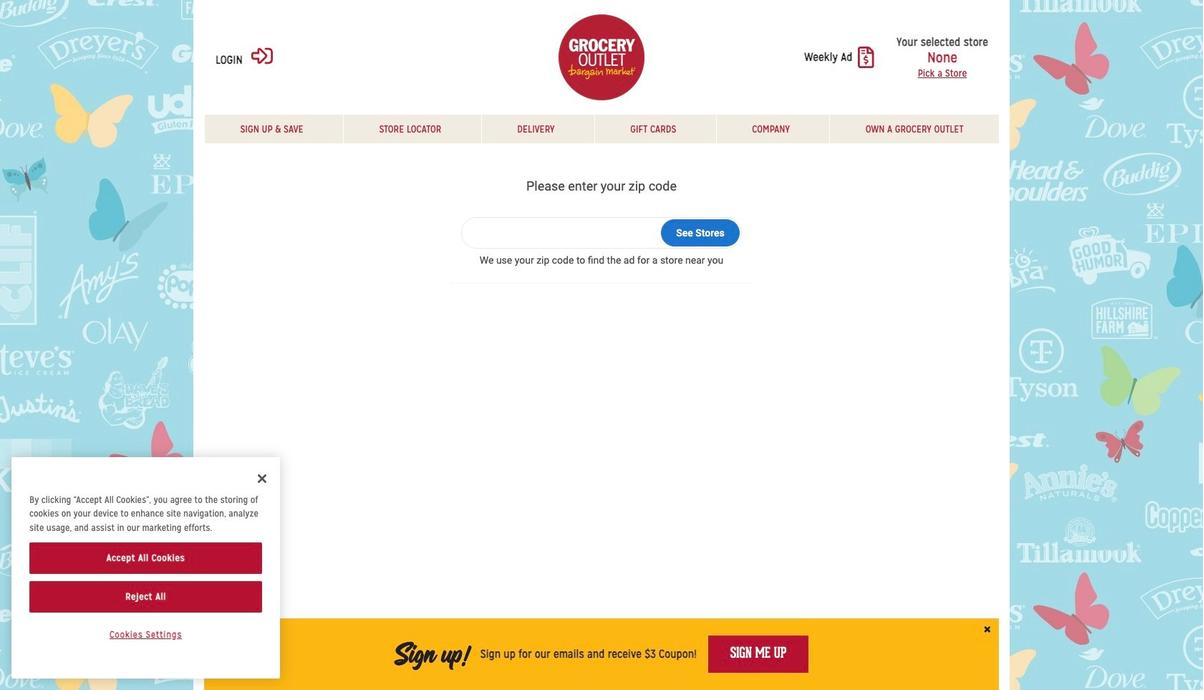 Task type: vqa. For each thing, say whether or not it's contained in the screenshot.
Grocery Outlet image
yes



Task type: describe. For each thing, give the bounding box(es) containing it.
grocery outlet image
[[559, 14, 645, 100]]

file invoice dollar image
[[859, 47, 875, 68]]



Task type: locate. For each thing, give the bounding box(es) containing it.
navigation
[[204, 115, 1000, 143]]

sign in alt image
[[251, 45, 273, 66]]



